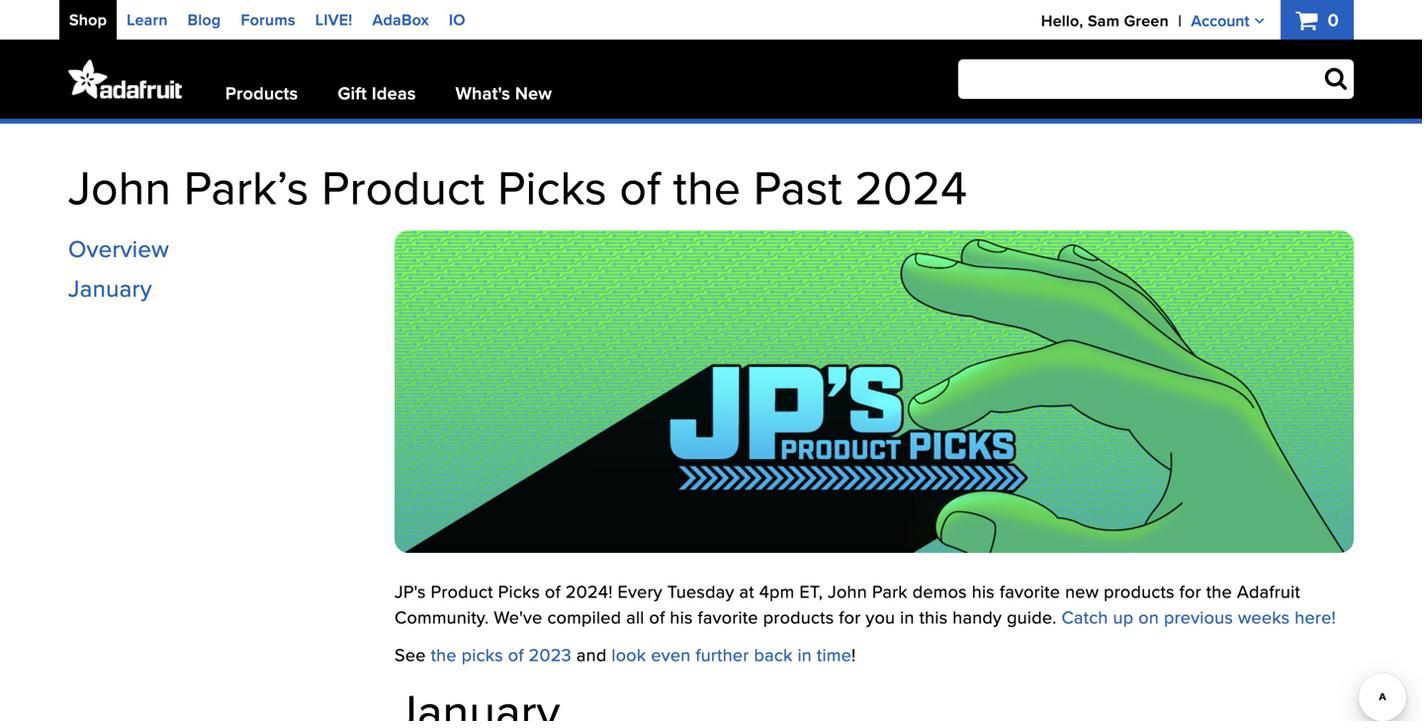 Task type: locate. For each thing, give the bounding box(es) containing it.
catch up on previous weeks here!
[[1062, 604, 1337, 630]]

here!
[[1295, 604, 1337, 630]]

at
[[740, 579, 755, 604]]

product down ideas
[[322, 153, 485, 221]]

john park's product picks of the past 2024
[[68, 153, 968, 221]]

picks inside jp's product picks of 2024! every tuesday at 4pm et, john park demos his favorite new products for the adafruit community. we've compiled all of his favorite products for you in this handy guide.
[[498, 579, 540, 604]]

0 vertical spatial in
[[901, 604, 915, 630]]

park
[[873, 579, 908, 604]]

john
[[68, 153, 171, 221], [828, 579, 868, 604]]

what's new link
[[456, 80, 552, 106]]

None search field
[[926, 59, 1355, 99]]

overview january
[[68, 231, 169, 305]]

for left you
[[839, 604, 861, 630]]

in left time
[[798, 642, 812, 667]]

the left past
[[674, 153, 741, 221]]

previous
[[1165, 604, 1234, 630]]

back
[[754, 642, 793, 667]]

1 vertical spatial product
[[431, 579, 493, 604]]

products down et,
[[764, 604, 834, 630]]

0 vertical spatial picks
[[498, 153, 607, 221]]

0 vertical spatial the
[[674, 153, 741, 221]]

0
[[1328, 7, 1340, 33]]

1 vertical spatial john
[[828, 579, 868, 604]]

all
[[627, 604, 645, 630]]

his
[[972, 579, 995, 604], [670, 604, 693, 630]]

io
[[449, 8, 466, 31]]

for
[[1180, 579, 1202, 604], [839, 604, 861, 630]]

1 vertical spatial the
[[1207, 579, 1233, 604]]

1 horizontal spatial favorite
[[1000, 579, 1061, 604]]

2 picks from the top
[[498, 579, 540, 604]]

green
[[1125, 9, 1169, 32]]

further
[[696, 642, 750, 667]]

picks up we've
[[498, 579, 540, 604]]

favorite down "at"
[[698, 604, 759, 630]]

1 vertical spatial picks
[[498, 579, 540, 604]]

you
[[866, 604, 896, 630]]

account button
[[1192, 9, 1265, 33]]

product up the community.
[[431, 579, 493, 604]]

in inside jp's product picks of 2024! every tuesday at 4pm et, john park demos his favorite new products for the adafruit community. we've compiled all of his favorite products for you in this handy guide.
[[901, 604, 915, 630]]

adafruit logo image
[[68, 59, 182, 99]]

product inside jp's product picks of 2024! every tuesday at 4pm et, john park demos his favorite new products for the adafruit community. we've compiled all of his favorite products for you in this handy guide.
[[431, 579, 493, 604]]

adabox link
[[373, 8, 429, 31]]

1 picks from the top
[[498, 153, 607, 221]]

0 horizontal spatial in
[[798, 642, 812, 667]]

gift
[[338, 80, 367, 106]]

jp's product picks of 2024! every tuesday at 4pm et, john park demos his favorite new products for the adafruit community. we've compiled all of his favorite products for you in this handy guide.
[[395, 579, 1301, 630]]

4pm
[[760, 579, 795, 604]]

tuesday
[[668, 579, 735, 604]]

past
[[754, 153, 843, 221]]

his up handy
[[972, 579, 995, 604]]

favorite up the guide.
[[1000, 579, 1061, 604]]

january
[[68, 271, 152, 305]]

picks down new
[[498, 153, 607, 221]]

None text field
[[959, 59, 1355, 99]]

1 horizontal spatial john
[[828, 579, 868, 604]]

his down tuesday
[[670, 604, 693, 630]]

in
[[901, 604, 915, 630], [798, 642, 812, 667]]

0 horizontal spatial the
[[431, 642, 457, 667]]

even
[[651, 642, 691, 667]]

1 horizontal spatial in
[[901, 604, 915, 630]]

picks
[[498, 153, 607, 221], [498, 579, 540, 604]]

john up "overview"
[[68, 153, 171, 221]]

products up on
[[1104, 579, 1175, 604]]

on
[[1139, 604, 1160, 630]]

1 horizontal spatial the
[[674, 153, 741, 221]]

the
[[674, 153, 741, 221], [1207, 579, 1233, 604], [431, 642, 457, 667]]

the right see
[[431, 642, 457, 667]]

blog
[[188, 8, 221, 31]]

products
[[225, 80, 298, 106]]

0 vertical spatial john
[[68, 153, 171, 221]]

look
[[612, 642, 647, 667]]

forums
[[241, 8, 296, 31]]

!
[[852, 642, 856, 667]]

product
[[322, 153, 485, 221], [431, 579, 493, 604]]

in left the this
[[901, 604, 915, 630]]

demos
[[913, 579, 968, 604]]

2 horizontal spatial the
[[1207, 579, 1233, 604]]

favorite
[[1000, 579, 1061, 604], [698, 604, 759, 630]]

0 horizontal spatial products
[[764, 604, 834, 630]]

2 vertical spatial the
[[431, 642, 457, 667]]

john right et,
[[828, 579, 868, 604]]

the up the catch up on previous weeks here!
[[1207, 579, 1233, 604]]

january link
[[68, 271, 152, 305]]

hello, sam green | account
[[1042, 9, 1250, 32]]

products
[[1104, 579, 1175, 604], [764, 604, 834, 630]]

of
[[620, 153, 661, 221], [545, 579, 561, 604], [650, 604, 665, 630], [508, 642, 524, 667]]

we've
[[494, 604, 543, 630]]

handy
[[953, 604, 1002, 630]]

0 horizontal spatial john
[[68, 153, 171, 221]]

see
[[395, 642, 426, 667]]

for up previous
[[1180, 579, 1202, 604]]



Task type: vqa. For each thing, say whether or not it's contained in the screenshot.
Catch
yes



Task type: describe. For each thing, give the bounding box(es) containing it.
0 horizontal spatial favorite
[[698, 604, 759, 630]]

1 vertical spatial in
[[798, 642, 812, 667]]

2024! every
[[566, 579, 663, 604]]

overview link
[[68, 231, 169, 266]]

picks
[[462, 642, 504, 667]]

john park's product picks of the past 2024 main content
[[68, 124, 1355, 721]]

catch
[[1062, 604, 1109, 630]]

2023
[[529, 642, 572, 667]]

overview
[[68, 231, 169, 266]]

see the picks of 2023 and look even further back in time !
[[395, 642, 856, 667]]

|
[[1179, 9, 1182, 32]]

what's new
[[456, 80, 552, 106]]

gift ideas
[[338, 80, 416, 106]]

the inside jp's product picks of 2024! every tuesday at 4pm et, john park demos his favorite new products for the adafruit community. we've compiled all of his favorite products for you in this handy guide.
[[1207, 579, 1233, 604]]

and
[[577, 642, 607, 667]]

compiled
[[548, 604, 622, 630]]

community.
[[395, 604, 489, 630]]

the picks of 2023 link
[[431, 642, 572, 667]]

forums link
[[241, 8, 296, 31]]

live!
[[315, 8, 353, 31]]

shop link
[[69, 8, 107, 31]]

adafruit
[[1238, 579, 1301, 604]]

time
[[817, 642, 852, 667]]

sam
[[1088, 9, 1120, 32]]

up
[[1114, 604, 1134, 630]]

0 link
[[1296, 7, 1340, 33]]

jp's
[[395, 579, 426, 604]]

1 horizontal spatial his
[[972, 579, 995, 604]]

new
[[515, 80, 552, 106]]

learn
[[127, 8, 168, 31]]

0 horizontal spatial for
[[839, 604, 861, 630]]

io link
[[449, 8, 466, 31]]

0 horizontal spatial his
[[670, 604, 693, 630]]

this
[[920, 604, 948, 630]]

john inside jp's product picks of 2024! every tuesday at 4pm et, john park demos his favorite new products for the adafruit community. we've compiled all of his favorite products for you in this handy guide.
[[828, 579, 868, 604]]

guide.
[[1007, 604, 1057, 630]]

park's
[[184, 153, 309, 221]]

weeks
[[1239, 604, 1291, 630]]

jp's product picks. a green hand holds the words between the thumb and index finger image
[[395, 231, 1355, 553]]

ideas
[[372, 80, 416, 106]]

new
[[1066, 579, 1099, 604]]

what's
[[456, 80, 511, 106]]

1 horizontal spatial for
[[1180, 579, 1202, 604]]

hello,
[[1042, 9, 1084, 32]]

0 vertical spatial product
[[322, 153, 485, 221]]

learn link
[[127, 8, 168, 31]]

products link
[[225, 80, 298, 106]]

catch up on previous weeks here! link
[[1062, 604, 1337, 630]]

2024
[[855, 153, 968, 221]]

1 horizontal spatial products
[[1104, 579, 1175, 604]]

live! link
[[315, 8, 353, 31]]

adabox
[[373, 8, 429, 31]]

look even further back in time link
[[612, 642, 852, 667]]

shopping cart image
[[1296, 8, 1324, 32]]

gift ideas link
[[338, 80, 416, 106]]

search image
[[1326, 66, 1348, 90]]

et,
[[800, 579, 823, 604]]

blog link
[[188, 8, 221, 31]]

shop
[[69, 8, 107, 31]]

account
[[1192, 9, 1250, 32]]



